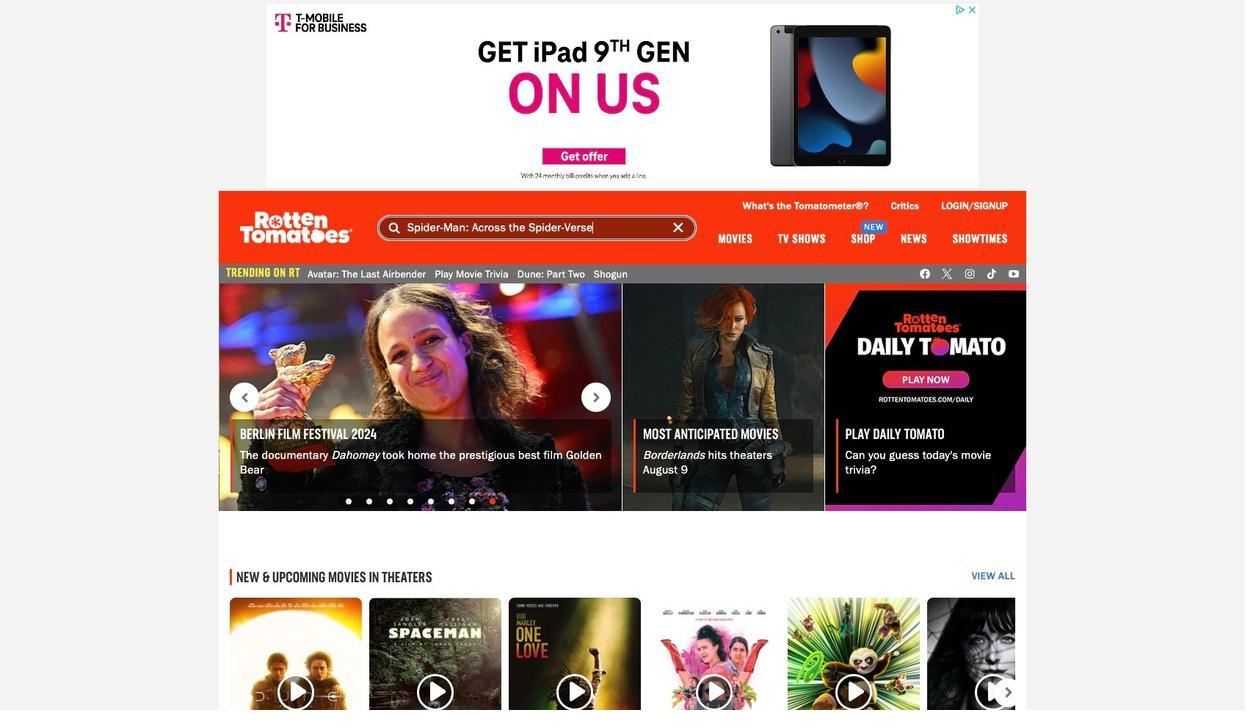 Task type: describe. For each thing, give the bounding box(es) containing it.
navigation bar element
[[219, 191, 1027, 264]]



